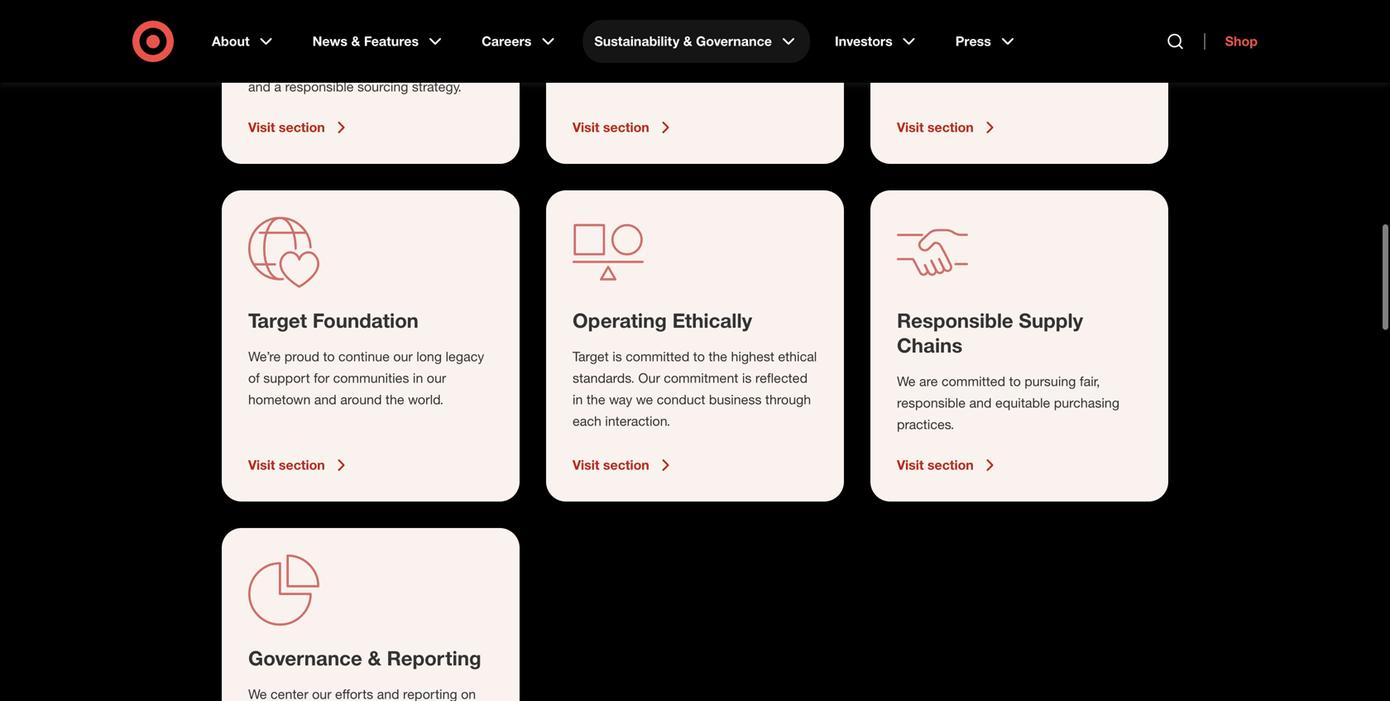 Task type: vqa. For each thing, say whether or not it's contained in the screenshot.
the rightmost at
no



Task type: locate. For each thing, give the bounding box(es) containing it.
0 horizontal spatial our
[[314, 14, 334, 30]]

we
[[1079, 39, 1096, 55], [636, 392, 653, 408]]

1 vertical spatial committed
[[942, 373, 1006, 390]]

strategy.
[[412, 79, 462, 95]]

in up the each
[[573, 392, 583, 408]]

through down reflected
[[766, 392, 812, 408]]

0 vertical spatial committed
[[626, 349, 690, 365]]

1 vertical spatial target
[[573, 349, 609, 365]]

target up standards.
[[573, 349, 609, 365]]

news & features link
[[301, 20, 457, 63]]

responsible
[[897, 308, 1014, 332]]

0 horizontal spatial in
[[413, 370, 423, 386]]

1 horizontal spatial in
[[573, 392, 583, 408]]

0 vertical spatial target
[[248, 308, 307, 332]]

operating ethically
[[573, 308, 753, 332]]

2 vertical spatial is
[[743, 370, 752, 386]]

0 horizontal spatial responsible
[[285, 79, 354, 95]]

we're proud to continue our long legacy of support for communities in our hometown and around the world.
[[248, 349, 485, 408]]

waste
[[435, 57, 470, 73]]

1 vertical spatial we
[[636, 392, 653, 408]]

0 horizontal spatial communities
[[333, 370, 409, 386]]

through
[[394, 14, 440, 30], [766, 392, 812, 408]]

1 horizontal spatial we
[[897, 373, 916, 390]]

0 vertical spatial are
[[271, 0, 289, 9]]

continue
[[339, 349, 390, 365]]

are
[[271, 0, 289, 9], [920, 373, 938, 390]]

increasing
[[248, 36, 309, 52]]

conduct
[[657, 392, 706, 408]]

1 vertical spatial through
[[766, 392, 812, 408]]

we up interaction.
[[636, 392, 653, 408]]

committed for responsible
[[942, 373, 1006, 390]]

1 horizontal spatial a
[[312, 0, 319, 9]]

are for committed
[[920, 373, 938, 390]]

visit section
[[248, 119, 325, 135], [573, 119, 650, 135], [897, 119, 974, 135], [248, 457, 325, 473], [573, 457, 650, 473], [897, 457, 974, 473]]

& for features
[[351, 33, 360, 49]]

we inside we are on a journey to minimize the impacts of our products through increasing the use of environmentally preferred materials, eliminating waste and a responsible sourcing strategy.
[[248, 0, 267, 9]]

committed for operating
[[626, 349, 690, 365]]

committed inside we are committed to pursuing fair, responsible and equitable purchasing practices.
[[942, 373, 1006, 390]]

sustainability
[[595, 33, 680, 49]]

0 vertical spatial our
[[314, 14, 334, 30]]

to up the equitable
[[1010, 373, 1021, 390]]

are down chains on the right
[[920, 373, 938, 390]]

the down standards.
[[587, 392, 606, 408]]

we down chains on the right
[[897, 373, 916, 390]]

1 horizontal spatial target
[[573, 349, 609, 365]]

& left reporting
[[368, 646, 382, 670]]

environmentally
[[375, 36, 469, 52]]

responsible up practices.
[[897, 395, 966, 411]]

0 horizontal spatial our
[[639, 370, 660, 386]]

to up products
[[370, 0, 382, 9]]

our success is interdependent with the prosperity of the communities we serve.
[[897, 17, 1135, 55]]

of down on
[[299, 14, 311, 30]]

we inside we are committed to pursuing fair, responsible and equitable purchasing practices.
[[897, 373, 916, 390]]

communities down "interdependent"
[[999, 39, 1075, 55]]

committed
[[626, 349, 690, 365], [942, 373, 1006, 390]]

1 horizontal spatial are
[[920, 373, 938, 390]]

target up the we're
[[248, 308, 307, 332]]

the
[[441, 0, 460, 9], [1111, 17, 1130, 34], [313, 36, 332, 52], [977, 39, 995, 55], [709, 349, 728, 365], [386, 392, 405, 408], [587, 392, 606, 408]]

is right success
[[975, 17, 985, 34]]

we down with
[[1079, 39, 1096, 55]]

0 vertical spatial we
[[248, 0, 267, 9]]

and down the preferred
[[248, 79, 271, 95]]

to inside we are committed to pursuing fair, responsible and equitable purchasing practices.
[[1010, 373, 1021, 390]]

preferred
[[248, 57, 303, 73]]

& for reporting
[[368, 646, 382, 670]]

communities inside our success is interdependent with the prosperity of the communities we serve.
[[999, 39, 1075, 55]]

is down 'highest'
[[743, 370, 752, 386]]

legacy
[[446, 349, 485, 365]]

2 horizontal spatial is
[[975, 17, 985, 34]]

0 horizontal spatial target
[[248, 308, 307, 332]]

visit
[[248, 119, 275, 135], [573, 119, 600, 135], [897, 119, 924, 135], [248, 457, 275, 473], [573, 457, 600, 473], [897, 457, 924, 473]]

& inside 'link'
[[351, 33, 360, 49]]

1 vertical spatial a
[[274, 79, 282, 95]]

our
[[897, 17, 919, 34], [639, 370, 660, 386]]

communities
[[999, 39, 1075, 55], [333, 370, 409, 386]]

equitable
[[996, 395, 1051, 411]]

to
[[370, 0, 382, 9], [323, 349, 335, 365], [694, 349, 705, 365], [1010, 373, 1021, 390]]

target inside target is committed to the highest ethical standards. our commitment is reflected in the way we conduct business through each interaction.
[[573, 349, 609, 365]]

in
[[413, 370, 423, 386], [573, 392, 583, 408]]

0 vertical spatial is
[[975, 17, 985, 34]]

the left the world.
[[386, 392, 405, 408]]

shop link
[[1205, 33, 1258, 50]]

are up impacts
[[271, 0, 289, 9]]

serve.
[[1099, 39, 1135, 55]]

prosperity
[[897, 39, 958, 55]]

through down minimize at the left
[[394, 14, 440, 30]]

about
[[212, 33, 250, 49]]

0 vertical spatial our
[[897, 17, 919, 34]]

1 vertical spatial communities
[[333, 370, 409, 386]]

of inside our success is interdependent with the prosperity of the communities we serve.
[[961, 39, 973, 55]]

fair,
[[1080, 373, 1101, 390]]

0 horizontal spatial and
[[248, 79, 271, 95]]

a down the preferred
[[274, 79, 282, 95]]

highest
[[731, 349, 775, 365]]

careers
[[482, 33, 532, 49]]

0 horizontal spatial governance
[[248, 646, 362, 670]]

to up commitment
[[694, 349, 705, 365]]

and inside 'we're proud to continue our long legacy of support for communities in our hometown and around the world.'
[[314, 392, 337, 408]]

interdependent
[[989, 17, 1079, 34]]

our up the prosperity
[[897, 17, 919, 34]]

2 horizontal spatial and
[[970, 395, 992, 411]]

chains
[[897, 333, 963, 357]]

target is committed to the highest ethical standards. our commitment is reflected in the way we conduct business through each interaction.
[[573, 349, 817, 429]]

& right sustainability
[[684, 33, 693, 49]]

news
[[313, 33, 348, 49]]

our inside our success is interdependent with the prosperity of the communities we serve.
[[897, 17, 919, 34]]

target for target is committed to the highest ethical standards. our commitment is reflected in the way we conduct business through each interaction.
[[573, 349, 609, 365]]

and down for
[[314, 392, 337, 408]]

is up standards.
[[613, 349, 622, 365]]

1 horizontal spatial we
[[1079, 39, 1096, 55]]

and inside we are committed to pursuing fair, responsible and equitable purchasing practices.
[[970, 395, 992, 411]]

0 vertical spatial through
[[394, 14, 440, 30]]

reporting
[[387, 646, 482, 670]]

hometown
[[248, 392, 311, 408]]

1 horizontal spatial and
[[314, 392, 337, 408]]

0 vertical spatial responsible
[[285, 79, 354, 95]]

visit section link
[[248, 118, 493, 137], [573, 118, 818, 137], [897, 118, 1143, 137], [248, 455, 493, 475], [573, 455, 818, 475], [897, 455, 1143, 475]]

our up 'news'
[[314, 14, 334, 30]]

target for target foundation
[[248, 308, 307, 332]]

1 horizontal spatial our
[[394, 349, 413, 365]]

0 vertical spatial we
[[1079, 39, 1096, 55]]

sustainability & governance
[[595, 33, 772, 49]]

a right on
[[312, 0, 319, 9]]

section
[[279, 119, 325, 135], [603, 119, 650, 135], [928, 119, 974, 135], [279, 457, 325, 473], [603, 457, 650, 473], [928, 457, 974, 473]]

support
[[264, 370, 310, 386]]

sustainability & governance link
[[583, 20, 810, 63]]

0 vertical spatial communities
[[999, 39, 1075, 55]]

of down the we're
[[248, 370, 260, 386]]

is
[[975, 17, 985, 34], [613, 349, 622, 365], [743, 370, 752, 386]]

1 vertical spatial in
[[573, 392, 583, 408]]

and
[[248, 79, 271, 95], [314, 392, 337, 408], [970, 395, 992, 411]]

0 horizontal spatial we
[[248, 0, 267, 9]]

1 vertical spatial responsible
[[897, 395, 966, 411]]

committed down the operating ethically
[[626, 349, 690, 365]]

1 horizontal spatial &
[[368, 646, 382, 670]]

through inside target is committed to the highest ethical standards. our commitment is reflected in the way we conduct business through each interaction.
[[766, 392, 812, 408]]

1 horizontal spatial our
[[897, 17, 919, 34]]

to up for
[[323, 349, 335, 365]]

& down products
[[351, 33, 360, 49]]

1 horizontal spatial responsible
[[897, 395, 966, 411]]

1 vertical spatial we
[[897, 373, 916, 390]]

for
[[314, 370, 330, 386]]

press link
[[944, 20, 1030, 63]]

we
[[248, 0, 267, 9], [897, 373, 916, 390]]

0 vertical spatial in
[[413, 370, 423, 386]]

pursuing
[[1025, 373, 1077, 390]]

our inside we are on a journey to minimize the impacts of our products through increasing the use of environmentally preferred materials, eliminating waste and a responsible sourcing strategy.
[[314, 14, 334, 30]]

use
[[335, 36, 356, 52]]

1 horizontal spatial communities
[[999, 39, 1075, 55]]

purchasing
[[1055, 395, 1120, 411]]

1 horizontal spatial through
[[766, 392, 812, 408]]

the inside 'we're proud to continue our long legacy of support for communities in our hometown and around the world.'
[[386, 392, 405, 408]]

are inside we are on a journey to minimize the impacts of our products through increasing the use of environmentally preferred materials, eliminating waste and a responsible sourcing strategy.
[[271, 0, 289, 9]]

1 vertical spatial our
[[639, 370, 660, 386]]

are inside we are committed to pursuing fair, responsible and equitable purchasing practices.
[[920, 373, 938, 390]]

about link
[[200, 20, 288, 63]]

responsible down materials,
[[285, 79, 354, 95]]

and left the equitable
[[970, 395, 992, 411]]

communities down continue
[[333, 370, 409, 386]]

1 vertical spatial governance
[[248, 646, 362, 670]]

committed down the responsible supply chains at right
[[942, 373, 1006, 390]]

of down success
[[961, 39, 973, 55]]

and inside we are on a journey to minimize the impacts of our products through increasing the use of environmentally preferred materials, eliminating waste and a responsible sourcing strategy.
[[248, 79, 271, 95]]

responsible inside we are committed to pursuing fair, responsible and equitable purchasing practices.
[[897, 395, 966, 411]]

responsible supply chains
[[897, 308, 1084, 357]]

0 horizontal spatial we
[[636, 392, 653, 408]]

of
[[299, 14, 311, 30], [360, 36, 372, 52], [961, 39, 973, 55], [248, 370, 260, 386]]

1 vertical spatial are
[[920, 373, 938, 390]]

0 horizontal spatial through
[[394, 14, 440, 30]]

our up conduct
[[639, 370, 660, 386]]

committed inside target is committed to the highest ethical standards. our commitment is reflected in the way we conduct business through each interaction.
[[626, 349, 690, 365]]

0 vertical spatial governance
[[696, 33, 772, 49]]

the down "interdependent"
[[977, 39, 995, 55]]

a
[[312, 0, 319, 9], [274, 79, 282, 95]]

2 horizontal spatial our
[[427, 370, 446, 386]]

in up the world.
[[413, 370, 423, 386]]

&
[[351, 33, 360, 49], [684, 33, 693, 49], [368, 646, 382, 670]]

responsible
[[285, 79, 354, 95], [897, 395, 966, 411]]

1 horizontal spatial committed
[[942, 373, 1006, 390]]

governance & reporting
[[248, 646, 482, 670]]

we up impacts
[[248, 0, 267, 9]]

in inside target is committed to the highest ethical standards. our commitment is reflected in the way we conduct business through each interaction.
[[573, 392, 583, 408]]

2 horizontal spatial &
[[684, 33, 693, 49]]

0 horizontal spatial committed
[[626, 349, 690, 365]]

0 vertical spatial a
[[312, 0, 319, 9]]

our left long
[[394, 349, 413, 365]]

0 horizontal spatial are
[[271, 0, 289, 9]]

we are committed to pursuing fair, responsible and equitable purchasing practices.
[[897, 373, 1120, 433]]

supply
[[1019, 308, 1084, 332]]

to inside target is committed to the highest ethical standards. our commitment is reflected in the way we conduct business through each interaction.
[[694, 349, 705, 365]]

governance
[[696, 33, 772, 49], [248, 646, 362, 670]]

1 vertical spatial is
[[613, 349, 622, 365]]

success
[[923, 17, 972, 34]]

our
[[314, 14, 334, 30], [394, 349, 413, 365], [427, 370, 446, 386]]

1 horizontal spatial governance
[[696, 33, 772, 49]]

0 horizontal spatial &
[[351, 33, 360, 49]]

target
[[248, 308, 307, 332], [573, 349, 609, 365]]

our down long
[[427, 370, 446, 386]]

1 vertical spatial our
[[394, 349, 413, 365]]



Task type: describe. For each thing, give the bounding box(es) containing it.
reflected
[[756, 370, 808, 386]]

eliminating
[[368, 57, 432, 73]]

with
[[1083, 17, 1108, 34]]

business
[[709, 392, 762, 408]]

way
[[609, 392, 633, 408]]

we're
[[248, 349, 281, 365]]

on
[[293, 0, 308, 9]]

we for we are on a journey to minimize the impacts of our products through increasing the use of environmentally preferred materials, eliminating waste and a responsible sourcing strategy.
[[248, 0, 267, 9]]

investors link
[[824, 20, 931, 63]]

to inside we are on a journey to minimize the impacts of our products through increasing the use of environmentally preferred materials, eliminating waste and a responsible sourcing strategy.
[[370, 0, 382, 9]]

journey
[[323, 0, 366, 9]]

impacts
[[248, 14, 295, 30]]

ethically
[[673, 308, 753, 332]]

responsible inside we are on a journey to minimize the impacts of our products through increasing the use of environmentally preferred materials, eliminating waste and a responsible sourcing strategy.
[[285, 79, 354, 95]]

our inside target is committed to the highest ethical standards. our commitment is reflected in the way we conduct business through each interaction.
[[639, 370, 660, 386]]

materials,
[[307, 57, 364, 73]]

communities inside 'we're proud to continue our long legacy of support for communities in our hometown and around the world.'
[[333, 370, 409, 386]]

ethical
[[778, 349, 817, 365]]

1 horizontal spatial is
[[743, 370, 752, 386]]

around
[[340, 392, 382, 408]]

the right minimize at the left
[[441, 0, 460, 9]]

governance inside sustainability & governance link
[[696, 33, 772, 49]]

shop
[[1226, 33, 1258, 49]]

to inside 'we're proud to continue our long legacy of support for communities in our hometown and around the world.'
[[323, 349, 335, 365]]

the left "use" on the left of page
[[313, 36, 332, 52]]

we for we are committed to pursuing fair, responsible and equitable purchasing practices.
[[897, 373, 916, 390]]

through inside we are on a journey to minimize the impacts of our products through increasing the use of environmentally preferred materials, eliminating waste and a responsible sourcing strategy.
[[394, 14, 440, 30]]

each
[[573, 413, 602, 429]]

& for governance
[[684, 33, 693, 49]]

the up commitment
[[709, 349, 728, 365]]

proud
[[285, 349, 320, 365]]

long
[[417, 349, 442, 365]]

we inside our success is interdependent with the prosperity of the communities we serve.
[[1079, 39, 1096, 55]]

0 horizontal spatial is
[[613, 349, 622, 365]]

minimize
[[385, 0, 438, 9]]

sourcing
[[358, 79, 409, 95]]

we inside target is committed to the highest ethical standards. our commitment is reflected in the way we conduct business through each interaction.
[[636, 392, 653, 408]]

the up "serve."
[[1111, 17, 1130, 34]]

is inside our success is interdependent with the prosperity of the communities we serve.
[[975, 17, 985, 34]]

of right "use" on the left of page
[[360, 36, 372, 52]]

practices.
[[897, 416, 955, 433]]

investors
[[835, 33, 893, 49]]

0 horizontal spatial a
[[274, 79, 282, 95]]

2 vertical spatial our
[[427, 370, 446, 386]]

operating
[[573, 308, 667, 332]]

interaction.
[[605, 413, 671, 429]]

we are on a journey to minimize the impacts of our products through increasing the use of environmentally preferred materials, eliminating waste and a responsible sourcing strategy.
[[248, 0, 470, 95]]

are for on
[[271, 0, 289, 9]]

of inside 'we're proud to continue our long legacy of support for communities in our hometown and around the world.'
[[248, 370, 260, 386]]

commitment
[[664, 370, 739, 386]]

features
[[364, 33, 419, 49]]

careers link
[[470, 20, 570, 63]]

target foundation
[[248, 308, 419, 332]]

press
[[956, 33, 992, 49]]

in inside 'we're proud to continue our long legacy of support for communities in our hometown and around the world.'
[[413, 370, 423, 386]]

world.
[[408, 392, 444, 408]]

news & features
[[313, 33, 419, 49]]

foundation
[[313, 308, 419, 332]]

products
[[337, 14, 390, 30]]

standards.
[[573, 370, 635, 386]]



